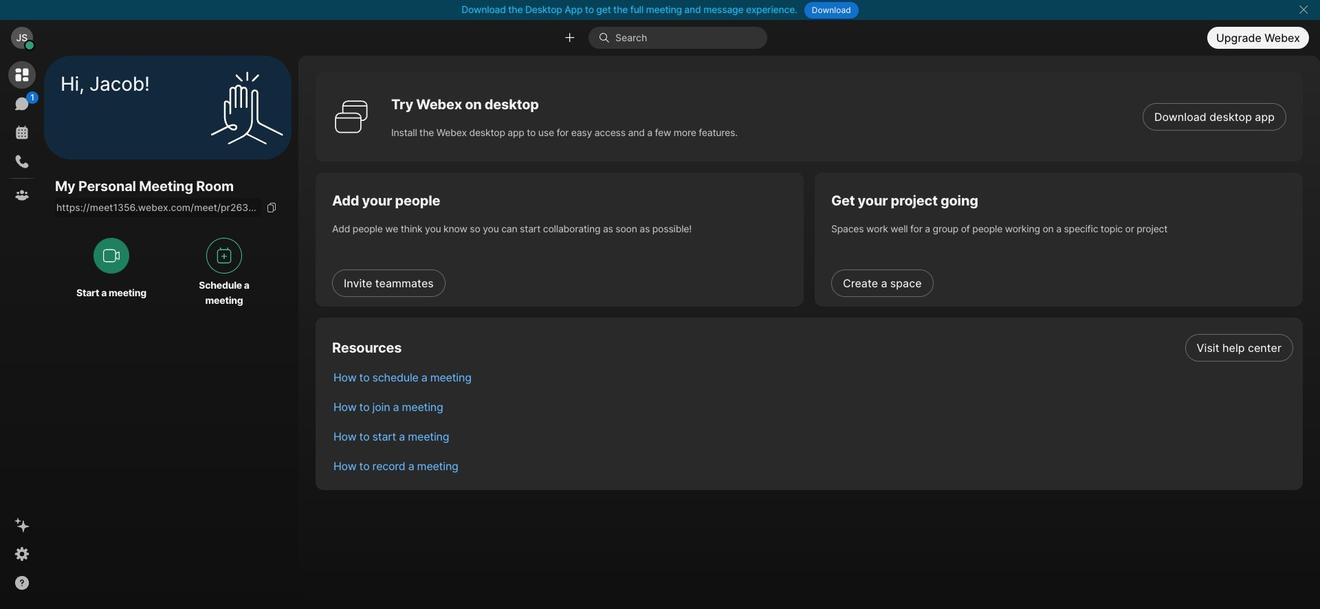 Task type: describe. For each thing, give the bounding box(es) containing it.
4 list item from the top
[[323, 422, 1303, 451]]

cancel_16 image
[[1298, 4, 1309, 15]]

two hands high fiving image
[[206, 66, 288, 149]]



Task type: vqa. For each thing, say whether or not it's contained in the screenshot.
Devices tab
no



Task type: locate. For each thing, give the bounding box(es) containing it.
1 list item from the top
[[323, 333, 1303, 362]]

None text field
[[55, 198, 261, 217]]

webex tab list
[[8, 61, 39, 209]]

2 list item from the top
[[323, 362, 1303, 392]]

list item
[[323, 333, 1303, 362], [323, 362, 1303, 392], [323, 392, 1303, 422], [323, 422, 1303, 451], [323, 451, 1303, 481]]

3 list item from the top
[[323, 392, 1303, 422]]

navigation
[[0, 56, 44, 609]]

5 list item from the top
[[323, 451, 1303, 481]]



